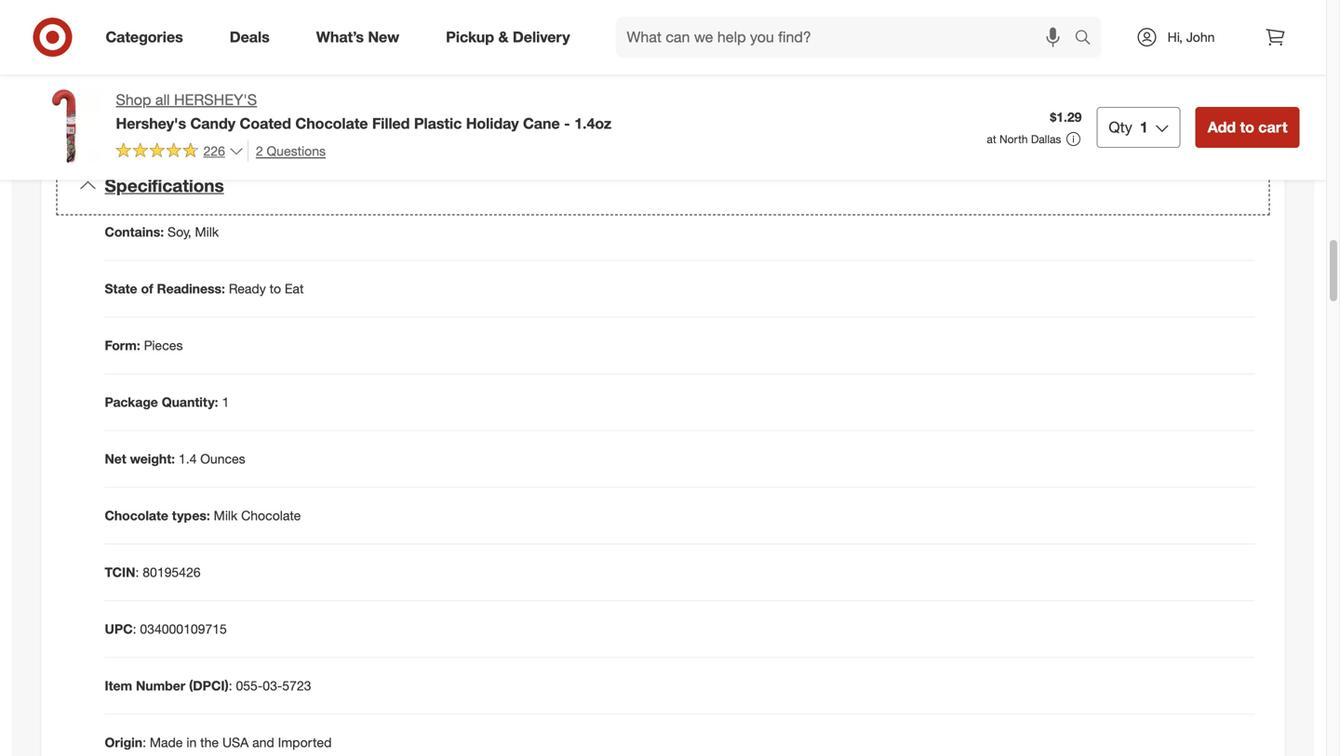 Task type: vqa. For each thing, say whether or not it's contained in the screenshot.


Task type: describe. For each thing, give the bounding box(es) containing it.
the
[[200, 735, 219, 751]]

2,000
[[414, 36, 452, 54]]

north
[[1000, 132, 1028, 146]]

specifications
[[105, 175, 224, 196]]

shop
[[116, 91, 151, 109]]

potassium
[[119, 14, 193, 32]]

cart
[[1259, 118, 1288, 136]]

pieces
[[144, 338, 183, 354]]

tcin
[[105, 565, 135, 581]]

hershey's
[[116, 114, 186, 133]]

what's
[[316, 28, 364, 46]]

hershey's
[[174, 91, 257, 109]]

at
[[987, 132, 997, 146]]

on
[[381, 36, 398, 54]]

item number (dpci) : 055-03-5723
[[105, 678, 311, 695]]

at north dallas
[[987, 132, 1062, 146]]

add to cart
[[1208, 118, 1288, 136]]

5723
[[282, 678, 311, 695]]

upc : 034000109715
[[105, 622, 227, 638]]

milk for milk chocolate
[[214, 508, 238, 524]]

&
[[499, 28, 509, 46]]

add to cart button
[[1196, 107, 1300, 148]]

03-
[[263, 678, 282, 695]]

in
[[187, 735, 197, 751]]

usa
[[222, 735, 249, 751]]

origin : made in the usa and imported
[[105, 735, 332, 751]]

milk for soy, milk
[[195, 224, 219, 240]]

daily
[[227, 36, 259, 54]]

quantity:
[[162, 394, 218, 411]]

search
[[1067, 30, 1111, 48]]

$1.29
[[1051, 109, 1082, 125]]

tcin : 80195426
[[105, 565, 201, 581]]

hide all nutritional info
[[98, 96, 210, 110]]

state of readiness: ready to eat
[[105, 281, 304, 297]]

2 questions link
[[248, 140, 326, 162]]

deals
[[230, 28, 270, 46]]

categories
[[106, 28, 183, 46]]

cane
[[523, 114, 560, 133]]

shop all hershey's hershey's candy coated chocolate filled plastic holiday cane - 1.4oz
[[116, 91, 612, 133]]

chocolate inside shop all hershey's hershey's candy coated chocolate filled plastic holiday cane - 1.4oz
[[295, 114, 368, 133]]

(dpci)
[[189, 678, 229, 695]]

package quantity: 1
[[105, 394, 229, 411]]

filled
[[372, 114, 410, 133]]

values
[[263, 36, 306, 54]]

calorie
[[456, 36, 500, 54]]

0 horizontal spatial of
[[141, 281, 153, 297]]

contains:
[[105, 224, 164, 240]]

candy
[[190, 114, 236, 133]]

are
[[310, 36, 331, 54]]

weight:
[[130, 451, 175, 468]]

: left 055-
[[229, 678, 232, 695]]

pickup
[[446, 28, 494, 46]]

state
[[105, 281, 137, 297]]

origin
[[105, 735, 143, 751]]

1.4
[[179, 451, 197, 468]]

: for 80195426
[[135, 565, 139, 581]]

hi, john
[[1168, 29, 1215, 45]]

soy,
[[168, 224, 191, 240]]

2%
[[620, 14, 643, 32]]

holiday
[[466, 114, 519, 133]]

what's new link
[[301, 17, 423, 58]]

net
[[105, 451, 126, 468]]

: for 034000109715
[[133, 622, 136, 638]]

034000109715
[[140, 622, 227, 638]]

upc
[[105, 622, 133, 638]]

055-
[[236, 678, 263, 695]]

delivery
[[513, 28, 570, 46]]

form: pieces
[[105, 338, 183, 354]]



Task type: locate. For each thing, give the bounding box(es) containing it.
to
[[1241, 118, 1255, 136], [270, 281, 281, 297]]

226
[[203, 143, 225, 159]]

0 horizontal spatial to
[[270, 281, 281, 297]]

types:
[[172, 508, 210, 524]]

* percentage of daily values are based on a 2,000 calorie diet.
[[120, 36, 533, 54]]

1.4oz
[[575, 114, 612, 133]]

what's new
[[316, 28, 400, 46]]

made
[[150, 735, 183, 751]]

-
[[564, 114, 570, 133]]

diet.
[[504, 36, 533, 54]]

hide all nutritional info button
[[90, 88, 218, 118]]

: left 80195426
[[135, 565, 139, 581]]

0 vertical spatial milk
[[195, 224, 219, 240]]

1 horizontal spatial of
[[210, 36, 222, 54]]

1 horizontal spatial to
[[1241, 118, 1255, 136]]

new
[[368, 28, 400, 46]]

qty 1
[[1109, 118, 1149, 136]]

: left 034000109715
[[133, 622, 136, 638]]

226 link
[[116, 140, 244, 163]]

:
[[135, 565, 139, 581], [133, 622, 136, 638], [229, 678, 232, 695], [143, 735, 146, 751]]

1 horizontal spatial 1
[[1140, 118, 1149, 136]]

0 horizontal spatial all
[[125, 96, 136, 110]]

item
[[105, 678, 132, 695]]

a
[[402, 36, 410, 54]]

chocolate
[[295, 114, 368, 133], [105, 508, 168, 524], [241, 508, 301, 524]]

readiness:
[[157, 281, 225, 297]]

0 vertical spatial 1
[[1140, 118, 1149, 136]]

to right add
[[1241, 118, 1255, 136]]

of
[[210, 36, 222, 54], [141, 281, 153, 297]]

2
[[256, 143, 263, 159]]

milk right soy,
[[195, 224, 219, 240]]

chocolate down ounces
[[241, 508, 301, 524]]

all for hide
[[125, 96, 136, 110]]

deals link
[[214, 17, 293, 58]]

milk
[[195, 224, 219, 240], [214, 508, 238, 524]]

dallas
[[1032, 132, 1062, 146]]

net weight: 1.4 ounces
[[105, 451, 246, 468]]

image of hershey's candy coated chocolate filled plastic holiday cane - 1.4oz image
[[27, 89, 101, 164]]

contains: soy, milk
[[105, 224, 219, 240]]

specifications button
[[56, 156, 1270, 216]]

nutritional
[[139, 96, 188, 110]]

1 vertical spatial milk
[[214, 508, 238, 524]]

based
[[336, 36, 377, 54]]

1 right qty
[[1140, 118, 1149, 136]]

1 vertical spatial of
[[141, 281, 153, 297]]

imported
[[278, 735, 332, 751]]

hide
[[98, 96, 122, 110]]

: left made
[[143, 735, 146, 751]]

of right "state"
[[141, 281, 153, 297]]

to left eat
[[270, 281, 281, 297]]

1 vertical spatial to
[[270, 281, 281, 297]]

pickup & delivery link
[[430, 17, 594, 58]]

qty
[[1109, 118, 1133, 136]]

all up hershey's
[[155, 91, 170, 109]]

all inside shop all hershey's hershey's candy coated chocolate filled plastic holiday cane - 1.4oz
[[155, 91, 170, 109]]

0 horizontal spatial 1
[[222, 394, 229, 411]]

package
[[105, 394, 158, 411]]

percentage
[[129, 36, 205, 54]]

questions
[[267, 143, 326, 159]]

1 horizontal spatial all
[[155, 91, 170, 109]]

2 questions
[[256, 143, 326, 159]]

chocolate left types:
[[105, 508, 168, 524]]

: for made
[[143, 735, 146, 751]]

ready
[[229, 281, 266, 297]]

milk right types:
[[214, 508, 238, 524]]

eat
[[285, 281, 304, 297]]

all
[[155, 91, 170, 109], [125, 96, 136, 110]]

all inside hide all nutritional info button
[[125, 96, 136, 110]]

What can we help you find? suggestions appear below search field
[[616, 17, 1080, 58]]

0 vertical spatial of
[[210, 36, 222, 54]]

categories link
[[90, 17, 206, 58]]

to inside button
[[1241, 118, 1255, 136]]

hi,
[[1168, 29, 1183, 45]]

of left daily
[[210, 36, 222, 54]]

plastic
[[414, 114, 462, 133]]

add
[[1208, 118, 1237, 136]]

info
[[191, 96, 210, 110]]

chocolate types: milk chocolate
[[105, 508, 301, 524]]

all for shop
[[155, 91, 170, 109]]

1 vertical spatial 1
[[222, 394, 229, 411]]

search button
[[1067, 17, 1111, 61]]

john
[[1187, 29, 1215, 45]]

and
[[252, 735, 274, 751]]

80195426
[[143, 565, 201, 581]]

1 right quantity:
[[222, 394, 229, 411]]

coated
[[240, 114, 291, 133]]

chocolate up questions
[[295, 114, 368, 133]]

number
[[136, 678, 185, 695]]

all right "hide" at the left top of page
[[125, 96, 136, 110]]

0 vertical spatial to
[[1241, 118, 1255, 136]]

ounces
[[200, 451, 246, 468]]



